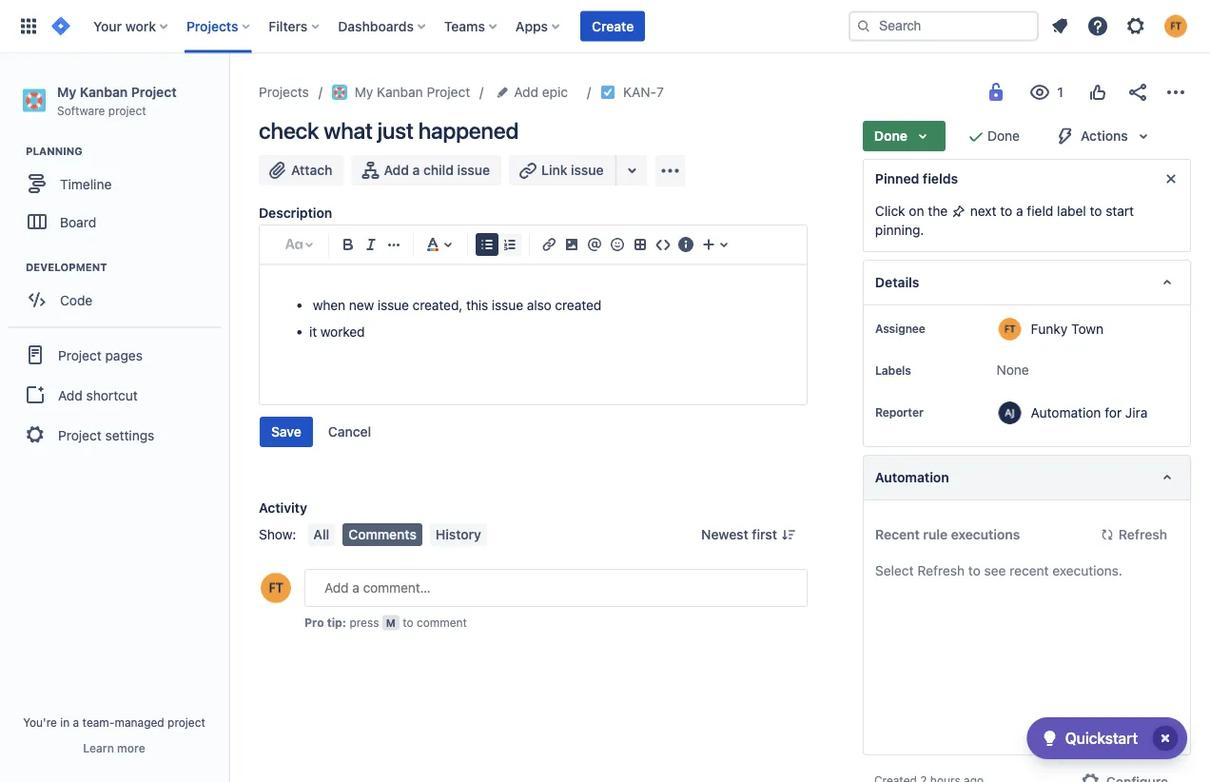 Task type: locate. For each thing, give the bounding box(es) containing it.
bold ⌘b image
[[337, 233, 360, 256]]

Add a comment… field
[[305, 569, 808, 607]]

issue right this
[[492, 297, 523, 313]]

1 horizontal spatial add
[[384, 162, 409, 178]]

projects up the check
[[259, 84, 309, 100]]

when new issue created, this issue also created
[[309, 297, 602, 313]]

1 horizontal spatial my
[[355, 84, 373, 100]]

projects up sidebar navigation image
[[187, 18, 238, 34]]

2 kanban from the left
[[377, 84, 423, 100]]

you're in a team-managed project
[[23, 716, 205, 729]]

1 horizontal spatial kanban
[[377, 84, 423, 100]]

1 horizontal spatial projects
[[259, 84, 309, 100]]

automation left for
[[1031, 404, 1102, 420]]

project pages
[[58, 347, 143, 363]]

search image
[[857, 19, 872, 34]]

pinning.
[[875, 222, 924, 238]]

done up next
[[988, 128, 1020, 144]]

in
[[60, 716, 70, 729]]

created
[[555, 297, 602, 313]]

issue
[[457, 162, 490, 178], [571, 162, 604, 178], [378, 297, 409, 313], [492, 297, 523, 313]]

menu bar
[[304, 523, 491, 546]]

banner
[[0, 0, 1211, 53]]

filters
[[269, 18, 308, 34]]

pro
[[305, 616, 324, 629]]

this
[[466, 297, 488, 313]]

1 vertical spatial project
[[168, 716, 205, 729]]

add inside button
[[384, 162, 409, 178]]

1 horizontal spatial to
[[1000, 203, 1013, 219]]

a right in
[[73, 716, 79, 729]]

0 horizontal spatial kanban
[[80, 84, 128, 99]]

link
[[542, 162, 568, 178]]

add left shortcut
[[58, 387, 83, 403]]

learn more
[[83, 741, 145, 755]]

1 horizontal spatial project
[[168, 716, 205, 729]]

Description - Main content area, start typing to enter text. text field
[[286, 294, 780, 378]]

mention image
[[583, 233, 606, 256]]

actions
[[1081, 128, 1128, 144]]

projects button
[[181, 11, 257, 41]]

labels
[[875, 364, 912, 377]]

for
[[1105, 404, 1122, 420]]

add left epic on the left
[[514, 84, 539, 100]]

2 done from the left
[[988, 128, 1020, 144]]

development group
[[10, 260, 227, 325]]

0 horizontal spatial a
[[73, 716, 79, 729]]

a left 'child'
[[413, 162, 420, 178]]

add inside button
[[58, 387, 83, 403]]

my inside 'my kanban project software project'
[[57, 84, 76, 99]]

1 done from the left
[[875, 128, 908, 144]]

project up happened
[[427, 84, 470, 100]]

issue right 'child'
[[457, 162, 490, 178]]

managed
[[115, 716, 164, 729]]

save
[[271, 424, 302, 440]]

link issue button
[[509, 155, 617, 186]]

numbered list ⌘⇧7 image
[[499, 233, 522, 256]]

pinned fields
[[875, 171, 958, 187]]

learn
[[83, 741, 114, 755]]

kanban
[[80, 84, 128, 99], [377, 84, 423, 100]]

details element
[[863, 260, 1192, 305]]

what
[[324, 117, 373, 144]]

your
[[93, 18, 122, 34]]

board
[[60, 214, 96, 230]]

fields
[[923, 171, 958, 187]]

1 horizontal spatial automation
[[1031, 404, 1102, 420]]

0 horizontal spatial projects
[[187, 18, 238, 34]]

project right managed
[[168, 716, 205, 729]]

1 kanban from the left
[[80, 84, 128, 99]]

to
[[1000, 203, 1013, 219], [1090, 203, 1103, 219], [403, 616, 414, 629]]

0 horizontal spatial automation
[[875, 470, 950, 485]]

my
[[57, 84, 76, 99], [355, 84, 373, 100]]

copy link to issue image
[[660, 84, 676, 99]]

newest
[[701, 527, 749, 542]]

0 vertical spatial add
[[514, 84, 539, 100]]

pro tip: press m to comment
[[305, 616, 467, 629]]

0 horizontal spatial to
[[403, 616, 414, 629]]

code snippet image
[[652, 233, 675, 256]]

check image
[[1039, 727, 1062, 750]]

cancel
[[328, 424, 371, 440]]

automation
[[1031, 404, 1102, 420], [875, 470, 950, 485]]

happened
[[418, 117, 519, 144]]

0 horizontal spatial my
[[57, 84, 76, 99]]

project
[[131, 84, 177, 99], [427, 84, 470, 100], [58, 347, 102, 363], [58, 427, 102, 443]]

project right "software"
[[108, 104, 146, 117]]

to right m
[[403, 616, 414, 629]]

issue inside button
[[457, 162, 490, 178]]

planning image
[[3, 140, 26, 163]]

done image
[[965, 125, 988, 148]]

to left start
[[1090, 203, 1103, 219]]

my kanban project
[[355, 84, 470, 100]]

0 horizontal spatial project
[[108, 104, 146, 117]]

a left field
[[1016, 203, 1024, 219]]

project down add shortcut
[[58, 427, 102, 443]]

add down just
[[384, 162, 409, 178]]

it
[[309, 324, 317, 340]]

created,
[[413, 297, 463, 313]]

software
[[57, 104, 105, 117]]

none
[[997, 362, 1030, 378]]

save button
[[260, 417, 313, 447]]

2 my from the left
[[355, 84, 373, 100]]

your work
[[93, 18, 156, 34]]

issue right 'link'
[[571, 162, 604, 178]]

1 my from the left
[[57, 84, 76, 99]]

issue right new
[[378, 297, 409, 313]]

automation down reporter
[[875, 470, 950, 485]]

add shortcut
[[58, 387, 138, 403]]

my kanban project image
[[332, 85, 347, 100]]

1 horizontal spatial done
[[988, 128, 1020, 144]]

my right my kanban project image
[[355, 84, 373, 100]]

0 vertical spatial project
[[108, 104, 146, 117]]

when
[[313, 297, 346, 313]]

notifications image
[[1049, 15, 1072, 38]]

table image
[[629, 233, 652, 256]]

check
[[259, 117, 319, 144]]

projects inside dropdown button
[[187, 18, 238, 34]]

sidebar navigation image
[[207, 76, 249, 114]]

done button
[[863, 121, 946, 151]]

a for next to a field label to start pinning.
[[1016, 203, 1024, 219]]

kanban for my kanban project software project
[[80, 84, 128, 99]]

1 vertical spatial automation
[[875, 470, 950, 485]]

appswitcher icon image
[[17, 15, 40, 38]]

funky
[[1031, 321, 1068, 336]]

kanban up "software"
[[80, 84, 128, 99]]

reporter
[[875, 405, 924, 419]]

the
[[928, 203, 948, 219]]

kanban inside my kanban project link
[[377, 84, 423, 100]]

2 horizontal spatial add
[[514, 84, 539, 100]]

first
[[752, 527, 777, 542]]

actions button
[[1043, 121, 1167, 151]]

add for add epic
[[514, 84, 539, 100]]

1 vertical spatial projects
[[259, 84, 309, 100]]

add epic
[[514, 84, 568, 100]]

newest first image
[[781, 527, 796, 542]]

done up pinned on the right
[[875, 128, 908, 144]]

0 horizontal spatial done
[[875, 128, 908, 144]]

to right next
[[1000, 203, 1013, 219]]

your profile and settings image
[[1165, 15, 1188, 38]]

history button
[[430, 523, 487, 546]]

details
[[875, 275, 920, 290]]

a inside the next to a field label to start pinning.
[[1016, 203, 1024, 219]]

add for add shortcut
[[58, 387, 83, 403]]

task image
[[601, 85, 616, 100]]

apps
[[516, 18, 548, 34]]

a
[[413, 162, 420, 178], [1016, 203, 1024, 219], [73, 716, 79, 729]]

1 vertical spatial add
[[384, 162, 409, 178]]

info panel image
[[675, 233, 698, 256]]

jira software image
[[49, 15, 72, 38], [49, 15, 72, 38]]

new
[[349, 297, 374, 313]]

project settings link
[[8, 414, 221, 456]]

kanban inside 'my kanban project software project'
[[80, 84, 128, 99]]

bullet list ⌘⇧8 image
[[476, 233, 499, 256]]

add inside popup button
[[514, 84, 539, 100]]

worked
[[321, 324, 365, 340]]

0 horizontal spatial add
[[58, 387, 83, 403]]

1 vertical spatial a
[[1016, 203, 1024, 219]]

done
[[875, 128, 908, 144], [988, 128, 1020, 144]]

2 horizontal spatial a
[[1016, 203, 1024, 219]]

project inside project pages link
[[58, 347, 102, 363]]

comment
[[417, 616, 467, 629]]

project settings
[[58, 427, 154, 443]]

projects link
[[259, 81, 309, 104]]

group
[[8, 327, 221, 462]]

0 vertical spatial a
[[413, 162, 420, 178]]

2 vertical spatial a
[[73, 716, 79, 729]]

kanban up just
[[377, 84, 423, 100]]

my up "software"
[[57, 84, 76, 99]]

0 vertical spatial projects
[[187, 18, 238, 34]]

pages
[[105, 347, 143, 363]]

project up add shortcut
[[58, 347, 102, 363]]

next to a field label to start pinning.
[[875, 203, 1135, 238]]

create button
[[581, 11, 645, 41]]

project down work
[[131, 84, 177, 99]]

field
[[1027, 203, 1054, 219]]

0 vertical spatial automation
[[1031, 404, 1102, 420]]

dashboards button
[[332, 11, 433, 41]]

2 vertical spatial add
[[58, 387, 83, 403]]

1 horizontal spatial a
[[413, 162, 420, 178]]



Task type: describe. For each thing, give the bounding box(es) containing it.
add a child issue button
[[352, 155, 502, 186]]

my for my kanban project software project
[[57, 84, 76, 99]]

my kanban project link
[[332, 81, 470, 104]]

attach
[[291, 162, 333, 178]]

project inside 'my kanban project software project'
[[108, 104, 146, 117]]

project inside my kanban project link
[[427, 84, 470, 100]]

quickstart button
[[1028, 718, 1188, 759]]

code
[[60, 292, 93, 308]]

share image
[[1127, 81, 1150, 104]]

create
[[592, 18, 634, 34]]

settings image
[[1125, 15, 1148, 38]]

emoji image
[[606, 233, 629, 256]]

comments button
[[343, 523, 422, 546]]

planning group
[[10, 144, 227, 247]]

a for you're in a team-managed project
[[73, 716, 79, 729]]

add for add a child issue
[[384, 162, 409, 178]]

menu bar containing all
[[304, 523, 491, 546]]

my kanban project software project
[[57, 84, 177, 117]]

teams
[[444, 18, 485, 34]]

my for my kanban project
[[355, 84, 373, 100]]

learn more button
[[83, 740, 145, 756]]

add shortcut button
[[8, 376, 221, 414]]

project inside 'my kanban project software project'
[[131, 84, 177, 99]]

just
[[378, 117, 414, 144]]

description
[[259, 205, 332, 221]]

town
[[1072, 321, 1104, 336]]

add image, video, or file image
[[561, 233, 583, 256]]

labels pin to top image
[[915, 363, 931, 378]]

quickstart
[[1066, 729, 1138, 748]]

help image
[[1087, 15, 1110, 38]]

kanban for my kanban project
[[377, 84, 423, 100]]

primary element
[[11, 0, 849, 53]]

assignee
[[875, 322, 926, 335]]

work
[[125, 18, 156, 34]]

tip:
[[327, 616, 346, 629]]

automation for jira
[[1031, 404, 1148, 420]]

a inside button
[[413, 162, 420, 178]]

done inside done dropdown button
[[875, 128, 908, 144]]

link issue
[[542, 162, 604, 178]]

projects for projects dropdown button
[[187, 18, 238, 34]]

apps button
[[510, 11, 567, 41]]

child
[[424, 162, 454, 178]]

kan-
[[623, 84, 657, 100]]

development
[[26, 261, 107, 274]]

also
[[527, 297, 552, 313]]

automation element
[[863, 455, 1192, 501]]

kan-7
[[623, 84, 664, 100]]

code link
[[10, 281, 219, 319]]

dismiss quickstart image
[[1151, 723, 1181, 754]]

start
[[1106, 203, 1135, 219]]

link image
[[538, 233, 561, 256]]

automation for automation
[[875, 470, 950, 485]]

your work button
[[88, 11, 175, 41]]

filters button
[[263, 11, 327, 41]]

board link
[[10, 203, 219, 241]]

next
[[971, 203, 997, 219]]

more formatting image
[[383, 233, 405, 256]]

development image
[[3, 256, 26, 279]]

label
[[1057, 203, 1087, 219]]

project inside project settings link
[[58, 427, 102, 443]]

hide message image
[[1160, 167, 1183, 190]]

dashboards
[[338, 18, 414, 34]]

actions image
[[1165, 81, 1188, 104]]

group containing project pages
[[8, 327, 221, 462]]

you're
[[23, 716, 57, 729]]

epic
[[542, 84, 568, 100]]

jira
[[1126, 404, 1148, 420]]

pinned
[[875, 171, 920, 187]]

cancel button
[[317, 417, 383, 447]]

shortcut
[[86, 387, 138, 403]]

Search field
[[849, 11, 1039, 41]]

click
[[875, 203, 906, 219]]

timeline
[[60, 176, 112, 192]]

comments
[[349, 527, 417, 542]]

m
[[386, 617, 396, 629]]

automation for automation for jira
[[1031, 404, 1102, 420]]

check what just happened
[[259, 117, 519, 144]]

add epic button
[[493, 81, 574, 104]]

banner containing your work
[[0, 0, 1211, 53]]

profile image of funky town image
[[261, 573, 291, 603]]

projects for projects link
[[259, 84, 309, 100]]

vote options: no one has voted for this issue yet. image
[[1087, 81, 1110, 104]]

settings
[[105, 427, 154, 443]]

2 horizontal spatial to
[[1090, 203, 1103, 219]]

italic ⌘i image
[[360, 233, 383, 256]]

planning
[[26, 145, 83, 158]]

add a child issue
[[384, 162, 490, 178]]

more
[[117, 741, 145, 755]]

team-
[[82, 716, 115, 729]]

add app image
[[659, 159, 682, 182]]

history
[[436, 527, 481, 542]]

kan-7 link
[[623, 81, 664, 104]]

7
[[657, 84, 664, 100]]

timeline link
[[10, 165, 219, 203]]

click on the
[[875, 203, 952, 219]]

it worked
[[309, 324, 369, 340]]

link web pages and more image
[[621, 159, 644, 182]]

project pages link
[[8, 334, 221, 376]]

all button
[[308, 523, 335, 546]]

on
[[909, 203, 925, 219]]

issue inside button
[[571, 162, 604, 178]]



Task type: vqa. For each thing, say whether or not it's contained in the screenshot.
Assignee
yes



